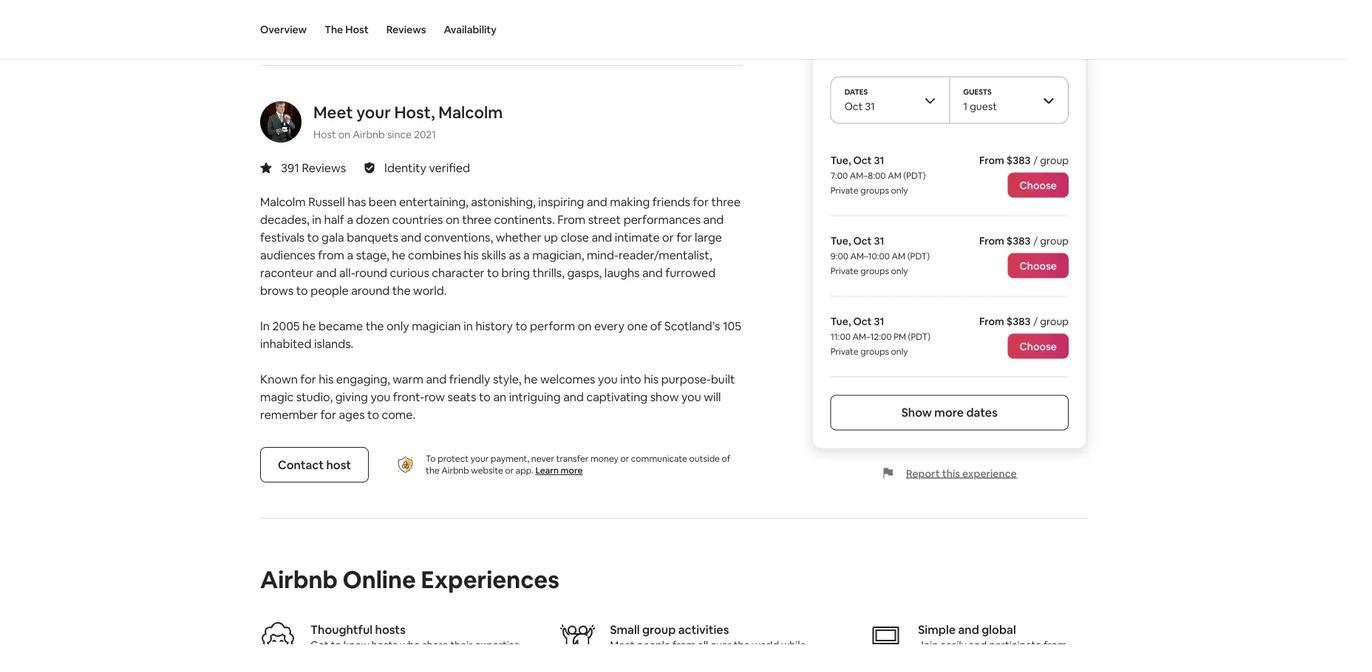 Task type: vqa. For each thing, say whether or not it's contained in the screenshot.
'PM' for Thu, Nov 2 1:00 PM–2:00 PM (PDT)
no



Task type: describe. For each thing, give the bounding box(es) containing it.
festivals
[[260, 230, 305, 245]]

pm
[[894, 331, 907, 342]]

from $383 / group for tue, oct 31 11:00 am–12:00 pm (pdt) private groups only
[[980, 315, 1069, 328]]

7:00
[[831, 170, 848, 181]]

countries
[[392, 212, 443, 227]]

street
[[588, 212, 621, 227]]

transfer
[[557, 453, 589, 465]]

for right friends
[[693, 194, 709, 209]]

1 horizontal spatial three
[[712, 194, 741, 209]]

activities
[[679, 622, 729, 637]]

airbnb online experiences
[[260, 564, 560, 595]]

31 for dates oct 31
[[865, 99, 876, 113]]

magician
[[412, 318, 461, 334]]

private for tue, oct 31 7:00 am–8:00 am (pdt) private groups only
[[831, 184, 859, 196]]

whether
[[496, 230, 542, 245]]

/ for tue, oct 31 7:00 am–8:00 am (pdt) private groups only
[[1034, 153, 1039, 167]]

magic
[[260, 389, 294, 405]]

31 for tue, oct 31 7:00 am–8:00 am (pdt) private groups only
[[875, 153, 885, 167]]

show
[[902, 405, 933, 420]]

he inside malcolm russell has been entertaining, astonishing, inspiring and making friends for three decades, in half a dozen countries on three continents. from street performances and festivals to gala banquets and conventions, whether up close and intimate or for large audiences from a stage, he combines his skills as a magician, mind-reader/mentalist, raconteur and all-round curious character to bring thrills, gasps, laughs and furrowed brows to people around the world.
[[392, 247, 406, 263]]

your inside meet your host, malcolm host on airbnb since 2021
[[357, 102, 391, 123]]

to down skills
[[487, 265, 499, 280]]

to protect your payment, never transfer money or communicate outside of the airbnb website or app.
[[426, 453, 731, 477]]

(pdt) for tue, oct 31 11:00 am–12:00 pm (pdt) private groups only
[[909, 331, 931, 342]]

private for tue, oct 31 9:00 am–10:00 am (pdt) private groups only
[[831, 265, 859, 277]]

from
[[318, 247, 345, 263]]

online
[[343, 564, 416, 595]]

airbnb inside meet your host, malcolm host on airbnb since 2021
[[353, 128, 385, 141]]

0 horizontal spatial or
[[505, 465, 514, 477]]

host,
[[395, 102, 435, 123]]

front-
[[393, 389, 425, 405]]

decades,
[[260, 212, 310, 227]]

up
[[544, 230, 558, 245]]

captivating
[[587, 389, 648, 405]]

skills
[[482, 247, 507, 263]]

to right ages
[[368, 407, 379, 422]]

private for tue, oct 31 11:00 am–12:00 pm (pdt) private groups only
[[831, 346, 859, 357]]

choose for tue, oct 31 9:00 am–10:00 am (pdt) private groups only
[[1020, 259, 1058, 272]]

from for tue, oct 31 9:00 am–10:00 am (pdt) private groups only
[[980, 234, 1005, 247]]

0 horizontal spatial his
[[319, 372, 334, 387]]

choose link for tue, oct 31 7:00 am–8:00 am (pdt) private groups only
[[1008, 173, 1069, 198]]

became
[[319, 318, 363, 334]]

curious
[[390, 265, 430, 280]]

1
[[964, 99, 968, 113]]

the inside to protect your payment, never transfer money or communicate outside of the airbnb website or app.
[[426, 465, 440, 477]]

people
[[311, 283, 349, 298]]

tue, for tue, oct 31 9:00 am–10:00 am (pdt) private groups only
[[831, 234, 852, 247]]

seats
[[448, 389, 477, 405]]

am–10:00
[[851, 250, 890, 262]]

audiences
[[260, 247, 316, 263]]

a right as on the top left
[[524, 247, 530, 263]]

entertaining,
[[399, 194, 469, 209]]

intriguing
[[509, 389, 561, 405]]

since
[[387, 128, 412, 141]]

combines
[[408, 247, 462, 263]]

and down reader/mentalist,
[[643, 265, 663, 280]]

guests 1 guest
[[964, 87, 998, 113]]

choose link for tue, oct 31 11:00 am–12:00 pm (pdt) private groups only
[[1008, 334, 1069, 359]]

contact host button
[[260, 447, 369, 483]]

contact host
[[278, 457, 351, 473]]

into
[[621, 372, 642, 387]]

report
[[907, 467, 940, 480]]

global
[[982, 622, 1017, 637]]

friendly
[[449, 372, 491, 387]]

and up row
[[426, 372, 447, 387]]

payment,
[[491, 453, 530, 465]]

he inside in 2005 he became the only magician in history to perform on every one of scotland's 105 inhabited islands.
[[303, 318, 316, 334]]

0 horizontal spatial you
[[371, 389, 391, 405]]

character
[[432, 265, 485, 280]]

the
[[325, 23, 343, 36]]

around
[[351, 283, 390, 298]]

from inside malcolm russell has been entertaining, astonishing, inspiring and making friends for three decades, in half a dozen countries on three continents. from street performances and festivals to gala banquets and conventions, whether up close and intimate or for large audiences from a stage, he combines his skills as a magician, mind-reader/mentalist, raconteur and all-round curious character to bring thrills, gasps, laughs and furrowed brows to people around the world.
[[558, 212, 586, 227]]

malcolm inside meet your host, malcolm host on airbnb since 2021
[[439, 102, 503, 123]]

report this experience
[[907, 467, 1017, 480]]

oct for tue, oct 31 11:00 am–12:00 pm (pdt) private groups only
[[854, 315, 872, 328]]

laughs
[[605, 265, 640, 280]]

welcomes
[[541, 372, 596, 387]]

tue, oct 31 7:00 am–8:00 am (pdt) private groups only
[[831, 153, 926, 196]]

large
[[695, 230, 722, 245]]

only for tue, oct 31 7:00 am–8:00 am (pdt) private groups only
[[892, 184, 909, 196]]

dozen
[[356, 212, 390, 227]]

on inside malcolm russell has been entertaining, astonishing, inspiring and making friends for three decades, in half a dozen countries on three continents. from street performances and festivals to gala banquets and conventions, whether up close and intimate or for large audiences from a stage, he combines his skills as a magician, mind-reader/mentalist, raconteur and all-round curious character to bring thrills, gasps, laughs and furrowed brows to people around the world.
[[446, 212, 460, 227]]

ages
[[339, 407, 365, 422]]

2 horizontal spatial his
[[644, 372, 659, 387]]

come.
[[382, 407, 416, 422]]

$383 for tue, oct 31 9:00 am–10:00 am (pdt) private groups only
[[1007, 234, 1031, 247]]

only for tue, oct 31 9:00 am–10:00 am (pdt) private groups only
[[892, 265, 909, 277]]

mind-
[[587, 247, 619, 263]]

tue, for tue, oct 31 7:00 am–8:00 am (pdt) private groups only
[[831, 153, 852, 167]]

groups for tue, oct 31 11:00 am–12:00 pm (pdt) private groups only
[[861, 346, 890, 357]]

31 for tue, oct 31 11:00 am–12:00 pm (pdt) private groups only
[[875, 315, 885, 328]]

round
[[355, 265, 388, 280]]

choose for tue, oct 31 11:00 am–12:00 pm (pdt) private groups only
[[1020, 340, 1058, 353]]

bring
[[502, 265, 530, 280]]

gasps,
[[568, 265, 602, 280]]

host
[[326, 457, 351, 473]]

a up all- on the top
[[347, 247, 354, 263]]

tue, for tue, oct 31 11:00 am–12:00 pm (pdt) private groups only
[[831, 315, 852, 328]]

and down the welcomes
[[564, 389, 584, 405]]

to
[[426, 453, 436, 465]]

tue, oct 31 11:00 am–12:00 pm (pdt) private groups only
[[831, 315, 931, 357]]

choose link for tue, oct 31 9:00 am–10:00 am (pdt) private groups only
[[1008, 253, 1069, 278]]

this
[[943, 467, 961, 480]]

group for tue, oct 31 9:00 am–10:00 am (pdt) private groups only
[[1041, 234, 1069, 247]]

and up large
[[704, 212, 724, 227]]

world.
[[413, 283, 447, 298]]

giving
[[335, 389, 368, 405]]

am–8:00
[[850, 170, 886, 181]]

for up studio,
[[301, 372, 316, 387]]

small group activities
[[610, 622, 729, 637]]

money
[[591, 453, 619, 465]]

malcolm russell has been entertaining, astonishing, inspiring and making friends for three decades, in half a dozen countries on three continents. from street performances and festivals to gala banquets and conventions, whether up close and intimate or for large audiences from a stage, he combines his skills as a magician, mind-reader/mentalist, raconteur and all-round curious character to bring thrills, gasps, laughs and furrowed brows to people around the world.
[[260, 194, 741, 298]]

11:00
[[831, 331, 851, 342]]

host inside meet your host, malcolm host on airbnb since 2021
[[314, 128, 336, 141]]

he inside known for his engaging, warm and friendly style, he welcomes you into his purpose-built magic studio, giving you front-row seats to an intriguing and captivating show you will remember for ages to come.
[[524, 372, 538, 387]]

every
[[595, 318, 625, 334]]

/ for tue, oct 31 11:00 am–12:00 pm (pdt) private groups only
[[1034, 315, 1039, 328]]

inspiring
[[539, 194, 585, 209]]

9:00
[[831, 250, 849, 262]]

and up 'people'
[[316, 265, 337, 280]]

or inside malcolm russell has been entertaining, astonishing, inspiring and making friends for three decades, in half a dozen countries on three continents. from street performances and festivals to gala banquets and conventions, whether up close and intimate or for large audiences from a stage, he combines his skills as a magician, mind-reader/mentalist, raconteur and all-round curious character to bring thrills, gasps, laughs and furrowed brows to people around the world.
[[663, 230, 674, 245]]

purpose-
[[662, 372, 711, 387]]

raconteur
[[260, 265, 314, 280]]



Task type: locate. For each thing, give the bounding box(es) containing it.
and down countries
[[401, 230, 422, 245]]

more for learn
[[561, 465, 583, 477]]

your
[[357, 102, 391, 123], [471, 453, 489, 465]]

magician,
[[533, 247, 585, 263]]

oct inside tue, oct 31 11:00 am–12:00 pm (pdt) private groups only
[[854, 315, 872, 328]]

1 private from the top
[[831, 184, 859, 196]]

0 horizontal spatial the
[[366, 318, 384, 334]]

airbnb down protect
[[442, 465, 469, 477]]

private down the 7:00
[[831, 184, 859, 196]]

host inside button
[[346, 23, 369, 36]]

from $383 / group
[[980, 153, 1069, 167], [980, 234, 1069, 247], [980, 315, 1069, 328]]

0 vertical spatial choose
[[1020, 179, 1058, 192]]

2 vertical spatial from $383 / group
[[980, 315, 1069, 328]]

oct inside tue, oct 31 7:00 am–8:00 am (pdt) private groups only
[[854, 153, 872, 167]]

only
[[892, 184, 909, 196], [892, 265, 909, 277], [387, 318, 409, 334], [892, 346, 909, 357]]

app.
[[516, 465, 534, 477]]

1 vertical spatial reviews
[[302, 160, 346, 175]]

communicate
[[631, 453, 688, 465]]

or up reader/mentalist,
[[663, 230, 674, 245]]

to down the raconteur
[[296, 283, 308, 298]]

1 vertical spatial of
[[722, 453, 731, 465]]

oct up am–10:00
[[854, 234, 872, 247]]

known
[[260, 372, 298, 387]]

0 vertical spatial am
[[888, 170, 902, 181]]

2 private from the top
[[831, 265, 859, 277]]

31
[[865, 99, 876, 113], [875, 153, 885, 167], [875, 234, 885, 247], [875, 315, 885, 328]]

0 horizontal spatial airbnb
[[260, 564, 338, 595]]

1 vertical spatial host
[[314, 128, 336, 141]]

am for tue, oct 31 7:00 am–8:00 am (pdt) private groups only
[[888, 170, 902, 181]]

0 vertical spatial /
[[1034, 153, 1039, 167]]

1 vertical spatial in
[[464, 318, 473, 334]]

$383 for tue, oct 31 11:00 am–12:00 pm (pdt) private groups only
[[1007, 315, 1031, 328]]

of right the outside
[[722, 453, 731, 465]]

and left global
[[959, 622, 980, 637]]

31 down the dates
[[865, 99, 876, 113]]

0 vertical spatial on
[[338, 128, 351, 141]]

in left half
[[312, 212, 322, 227]]

1 vertical spatial $383
[[1007, 234, 1031, 247]]

reviews
[[387, 23, 426, 36], [302, 160, 346, 175]]

your up since
[[357, 102, 391, 123]]

known for his engaging, warm and friendly style, he welcomes you into his purpose-built magic studio, giving you front-row seats to an intriguing and captivating show you will remember for ages to come.
[[260, 372, 735, 422]]

remember
[[260, 407, 318, 422]]

malcolm up "decades," on the top left
[[260, 194, 306, 209]]

only for tue, oct 31 11:00 am–12:00 pm (pdt) private groups only
[[892, 346, 909, 357]]

only down pm
[[892, 346, 909, 357]]

2 tue, from the top
[[831, 234, 852, 247]]

only inside tue, oct 31 11:00 am–12:00 pm (pdt) private groups only
[[892, 346, 909, 357]]

2 choose link from the top
[[1008, 253, 1069, 278]]

identity verified
[[385, 160, 470, 175]]

close
[[561, 230, 589, 245]]

dates oct 31
[[845, 87, 876, 113]]

tue, inside tue, oct 31 7:00 am–8:00 am (pdt) private groups only
[[831, 153, 852, 167]]

1 horizontal spatial his
[[464, 247, 479, 263]]

2 / from the top
[[1034, 234, 1039, 247]]

2 vertical spatial he
[[524, 372, 538, 387]]

in 2005 he became the only magician in history to perform on every one of scotland's 105 inhabited islands.
[[260, 318, 742, 351]]

dates
[[845, 87, 868, 97]]

more right 'show'
[[935, 405, 964, 420]]

0 horizontal spatial malcolm
[[260, 194, 306, 209]]

meet your host, malcolm host on airbnb since 2021
[[314, 102, 503, 141]]

of
[[651, 318, 662, 334], [722, 453, 731, 465]]

oct down the dates
[[845, 99, 863, 113]]

three up conventions,
[[462, 212, 492, 227]]

host down meet
[[314, 128, 336, 141]]

reader/mentalist,
[[619, 247, 713, 263]]

2 from $383 / group from the top
[[980, 234, 1069, 247]]

only up "tue, oct 31 9:00 am–10:00 am (pdt) private groups only"
[[892, 184, 909, 196]]

the host
[[325, 23, 369, 36]]

scotland's
[[665, 318, 721, 334]]

am for tue, oct 31 9:00 am–10:00 am (pdt) private groups only
[[892, 250, 906, 262]]

oct
[[845, 99, 863, 113], [854, 153, 872, 167], [854, 234, 872, 247], [854, 315, 872, 328]]

1 vertical spatial three
[[462, 212, 492, 227]]

3 choose from the top
[[1020, 340, 1058, 353]]

am right am–8:00
[[888, 170, 902, 181]]

31 up am–10:00
[[875, 234, 885, 247]]

2 horizontal spatial airbnb
[[442, 465, 469, 477]]

3 / from the top
[[1034, 315, 1039, 328]]

only left magician
[[387, 318, 409, 334]]

overview button
[[260, 0, 307, 59]]

choose
[[1020, 179, 1058, 192], [1020, 259, 1058, 272], [1020, 340, 1058, 353]]

more for show
[[935, 405, 964, 420]]

0 vertical spatial the
[[393, 283, 411, 298]]

for left large
[[677, 230, 693, 245]]

1 horizontal spatial reviews
[[387, 23, 426, 36]]

learn
[[536, 465, 559, 477]]

0 vertical spatial groups
[[861, 184, 890, 196]]

three up large
[[712, 194, 741, 209]]

1 vertical spatial on
[[446, 212, 460, 227]]

1 vertical spatial from $383 / group
[[980, 234, 1069, 247]]

friends
[[653, 194, 691, 209]]

or down payment,
[[505, 465, 514, 477]]

2 vertical spatial private
[[831, 346, 859, 357]]

31 up "am–12:00" at the right
[[875, 315, 885, 328]]

2 vertical spatial tue,
[[831, 315, 852, 328]]

reviews right the '391'
[[302, 160, 346, 175]]

tue, up the 7:00
[[831, 153, 852, 167]]

groups for tue, oct 31 9:00 am–10:00 am (pdt) private groups only
[[861, 265, 890, 277]]

/ for tue, oct 31 9:00 am–10:00 am (pdt) private groups only
[[1034, 234, 1039, 247]]

on left the every
[[578, 318, 592, 334]]

0 vertical spatial host
[[346, 23, 369, 36]]

1 tue, from the top
[[831, 153, 852, 167]]

0 horizontal spatial more
[[561, 465, 583, 477]]

tue, oct 31 9:00 am–10:00 am (pdt) private groups only
[[831, 234, 930, 277]]

only inside tue, oct 31 7:00 am–8:00 am (pdt) private groups only
[[892, 184, 909, 196]]

he up intriguing
[[524, 372, 538, 387]]

0 horizontal spatial your
[[357, 102, 391, 123]]

2 horizontal spatial or
[[663, 230, 674, 245]]

private inside "tue, oct 31 9:00 am–10:00 am (pdt) private groups only"
[[831, 265, 859, 277]]

he up the 'curious'
[[392, 247, 406, 263]]

his right 'into'
[[644, 372, 659, 387]]

2 vertical spatial (pdt)
[[909, 331, 931, 342]]

31 inside tue, oct 31 7:00 am–8:00 am (pdt) private groups only
[[875, 153, 885, 167]]

host
[[346, 23, 369, 36], [314, 128, 336, 141]]

2 vertical spatial choose
[[1020, 340, 1058, 353]]

conventions,
[[424, 230, 493, 245]]

only inside in 2005 he became the only magician in history to perform on every one of scotland's 105 inhabited islands.
[[387, 318, 409, 334]]

1 vertical spatial your
[[471, 453, 489, 465]]

inhabited
[[260, 336, 312, 351]]

tue, inside tue, oct 31 11:00 am–12:00 pm (pdt) private groups only
[[831, 315, 852, 328]]

2 vertical spatial airbnb
[[260, 564, 338, 595]]

1 horizontal spatial airbnb
[[353, 128, 385, 141]]

and up 'street' at the top of the page
[[587, 194, 608, 209]]

0 vertical spatial in
[[312, 212, 322, 227]]

31 inside "tue, oct 31 9:00 am–10:00 am (pdt) private groups only"
[[875, 234, 885, 247]]

2 horizontal spatial on
[[578, 318, 592, 334]]

0 horizontal spatial three
[[462, 212, 492, 227]]

small
[[610, 622, 640, 637]]

his inside malcolm russell has been entertaining, astonishing, inspiring and making friends for three decades, in half a dozen countries on three continents. from street performances and festivals to gala banquets and conventions, whether up close and intimate or for large audiences from a stage, he combines his skills as a magician, mind-reader/mentalist, raconteur and all-round curious character to bring thrills, gasps, laughs and furrowed brows to people around the world.
[[464, 247, 479, 263]]

malcolm right host,
[[439, 102, 503, 123]]

groups down am–10:00
[[861, 265, 890, 277]]

from for tue, oct 31 7:00 am–8:00 am (pdt) private groups only
[[980, 153, 1005, 167]]

for down studio,
[[321, 407, 336, 422]]

reviews button
[[387, 0, 426, 59]]

a
[[347, 212, 354, 227], [347, 247, 354, 263], [524, 247, 530, 263]]

0 vertical spatial your
[[357, 102, 391, 123]]

1 choose link from the top
[[1008, 173, 1069, 198]]

groups inside "tue, oct 31 9:00 am–10:00 am (pdt) private groups only"
[[861, 265, 890, 277]]

guest
[[970, 99, 998, 113]]

2 vertical spatial groups
[[861, 346, 890, 357]]

experience
[[963, 467, 1017, 480]]

(pdt) inside "tue, oct 31 9:00 am–10:00 am (pdt) private groups only"
[[908, 250, 930, 262]]

the down the 'curious'
[[393, 283, 411, 298]]

website
[[471, 465, 504, 477]]

0 vertical spatial $383
[[1007, 153, 1031, 167]]

of inside to protect your payment, never transfer money or communicate outside of the airbnb website or app.
[[722, 453, 731, 465]]

/
[[1034, 153, 1039, 167], [1034, 234, 1039, 247], [1034, 315, 1039, 328]]

31 for tue, oct 31 9:00 am–10:00 am (pdt) private groups only
[[875, 234, 885, 247]]

stage,
[[356, 247, 390, 263]]

you down engaging,
[[371, 389, 391, 405]]

host right the
[[346, 23, 369, 36]]

on down meet
[[338, 128, 351, 141]]

1 horizontal spatial on
[[446, 212, 460, 227]]

0 horizontal spatial reviews
[[302, 160, 346, 175]]

0 horizontal spatial host
[[314, 128, 336, 141]]

1 horizontal spatial host
[[346, 23, 369, 36]]

airbnb left since
[[353, 128, 385, 141]]

1 horizontal spatial of
[[722, 453, 731, 465]]

1 vertical spatial (pdt)
[[908, 250, 930, 262]]

from $383 / group for tue, oct 31 7:00 am–8:00 am (pdt) private groups only
[[980, 153, 1069, 167]]

his down conventions,
[[464, 247, 479, 263]]

astonishing,
[[471, 194, 536, 209]]

on inside in 2005 he became the only magician in history to perform on every one of scotland's 105 inhabited islands.
[[578, 318, 592, 334]]

banquets
[[347, 230, 399, 245]]

simple
[[919, 622, 956, 637]]

0 vertical spatial malcolm
[[439, 102, 503, 123]]

0 vertical spatial (pdt)
[[904, 170, 926, 181]]

from for tue, oct 31 11:00 am–12:00 pm (pdt) private groups only
[[980, 315, 1005, 328]]

31 up am–8:00
[[875, 153, 885, 167]]

(pdt) right pm
[[909, 331, 931, 342]]

0 vertical spatial more
[[935, 405, 964, 420]]

1 vertical spatial more
[[561, 465, 583, 477]]

in inside in 2005 he became the only magician in history to perform on every one of scotland's 105 inhabited islands.
[[464, 318, 473, 334]]

verified
[[429, 160, 470, 175]]

2 choose from the top
[[1020, 259, 1058, 272]]

in inside malcolm russell has been entertaining, astonishing, inspiring and making friends for three decades, in half a dozen countries on three continents. from street performances and festivals to gala banquets and conventions, whether up close and intimate or for large audiences from a stage, he combines his skills as a magician, mind-reader/mentalist, raconteur and all-round curious character to bring thrills, gasps, laughs and furrowed brows to people around the world.
[[312, 212, 322, 227]]

private
[[831, 184, 859, 196], [831, 265, 859, 277], [831, 346, 859, 357]]

105
[[723, 318, 742, 334]]

of inside in 2005 he became the only magician in history to perform on every one of scotland's 105 inhabited islands.
[[651, 318, 662, 334]]

(pdt) inside tue, oct 31 11:00 am–12:00 pm (pdt) private groups only
[[909, 331, 931, 342]]

report this experience button
[[883, 467, 1017, 480]]

am right am–10:00
[[892, 250, 906, 262]]

2 $383 from the top
[[1007, 234, 1031, 247]]

0 vertical spatial choose link
[[1008, 173, 1069, 198]]

and
[[587, 194, 608, 209], [704, 212, 724, 227], [401, 230, 422, 245], [592, 230, 612, 245], [316, 265, 337, 280], [643, 265, 663, 280], [426, 372, 447, 387], [564, 389, 584, 405], [959, 622, 980, 637]]

only up pm
[[892, 265, 909, 277]]

the inside malcolm russell has been entertaining, astonishing, inspiring and making friends for three decades, in half a dozen countries on three continents. from street performances and festivals to gala banquets and conventions, whether up close and intimate or for large audiences from a stage, he combines his skills as a magician, mind-reader/mentalist, raconteur and all-round curious character to bring thrills, gasps, laughs and furrowed brows to people around the world.
[[393, 283, 411, 298]]

or right the money
[[621, 453, 629, 465]]

history
[[476, 318, 513, 334]]

only inside "tue, oct 31 9:00 am–10:00 am (pdt) private groups only"
[[892, 265, 909, 277]]

you
[[598, 372, 618, 387], [371, 389, 391, 405], [682, 389, 702, 405]]

to right history
[[516, 318, 528, 334]]

0 horizontal spatial of
[[651, 318, 662, 334]]

(pdt) inside tue, oct 31 7:00 am–8:00 am (pdt) private groups only
[[904, 170, 926, 181]]

(pdt)
[[904, 170, 926, 181], [908, 250, 930, 262], [909, 331, 931, 342]]

private down 11:00
[[831, 346, 859, 357]]

tue, inside "tue, oct 31 9:00 am–10:00 am (pdt) private groups only"
[[831, 234, 852, 247]]

am inside tue, oct 31 7:00 am–8:00 am (pdt) private groups only
[[888, 170, 902, 181]]

the right became
[[366, 318, 384, 334]]

warm
[[393, 372, 424, 387]]

perform
[[530, 318, 576, 334]]

0 vertical spatial reviews
[[387, 23, 426, 36]]

on up conventions,
[[446, 212, 460, 227]]

an
[[494, 389, 507, 405]]

$383 for tue, oct 31 7:00 am–8:00 am (pdt) private groups only
[[1007, 153, 1031, 167]]

2 vertical spatial on
[[578, 318, 592, 334]]

0 vertical spatial airbnb
[[353, 128, 385, 141]]

private down 9:00
[[831, 265, 859, 277]]

0 vertical spatial of
[[651, 318, 662, 334]]

2 vertical spatial $383
[[1007, 315, 1031, 328]]

0 horizontal spatial he
[[303, 318, 316, 334]]

0 horizontal spatial on
[[338, 128, 351, 141]]

2 groups from the top
[[861, 265, 890, 277]]

islands.
[[314, 336, 354, 351]]

oct for tue, oct 31 7:00 am–8:00 am (pdt) private groups only
[[854, 153, 872, 167]]

1 vertical spatial malcolm
[[260, 194, 306, 209]]

1 groups from the top
[[861, 184, 890, 196]]

1 vertical spatial he
[[303, 318, 316, 334]]

malcolm
[[439, 102, 503, 123], [260, 194, 306, 209]]

1 vertical spatial groups
[[861, 265, 890, 277]]

(pdt) for tue, oct 31 9:00 am–10:00 am (pdt) private groups only
[[908, 250, 930, 262]]

1 horizontal spatial malcolm
[[439, 102, 503, 123]]

(pdt) right am–8:00
[[904, 170, 926, 181]]

1 / from the top
[[1034, 153, 1039, 167]]

0 vertical spatial private
[[831, 184, 859, 196]]

2 vertical spatial the
[[426, 465, 440, 477]]

1 vertical spatial am
[[892, 250, 906, 262]]

1 horizontal spatial or
[[621, 453, 629, 465]]

oct for tue, oct 31 9:00 am–10:00 am (pdt) private groups only
[[854, 234, 872, 247]]

to inside in 2005 he became the only magician in history to perform on every one of scotland's 105 inhabited islands.
[[516, 318, 528, 334]]

your up website
[[471, 453, 489, 465]]

oct up am–8:00
[[854, 153, 872, 167]]

availability button
[[444, 0, 497, 59]]

he right 2005
[[303, 318, 316, 334]]

has
[[348, 194, 366, 209]]

2 horizontal spatial you
[[682, 389, 702, 405]]

1 horizontal spatial your
[[471, 453, 489, 465]]

1 $383 from the top
[[1007, 153, 1031, 167]]

airbnb
[[353, 128, 385, 141], [442, 465, 469, 477], [260, 564, 338, 595]]

(pdt) for tue, oct 31 7:00 am–8:00 am (pdt) private groups only
[[904, 170, 926, 181]]

3 $383 from the top
[[1007, 315, 1031, 328]]

2005
[[273, 318, 300, 334]]

your inside to protect your payment, never transfer money or communicate outside of the airbnb website or app.
[[471, 453, 489, 465]]

malcolm inside malcolm russell has been entertaining, astonishing, inspiring and making friends for three decades, in half a dozen countries on three continents. from street performances and festivals to gala banquets and conventions, whether up close and intimate or for large audiences from a stage, he combines his skills as a magician, mind-reader/mentalist, raconteur and all-round curious character to bring thrills, gasps, laughs and furrowed brows to people around the world.
[[260, 194, 306, 209]]

1 vertical spatial choose
[[1020, 259, 1058, 272]]

making
[[610, 194, 650, 209]]

you down purpose-
[[682, 389, 702, 405]]

show more dates link
[[831, 395, 1069, 431]]

31 inside dates oct 31
[[865, 99, 876, 113]]

experiences
[[421, 564, 560, 595]]

1 from $383 / group from the top
[[980, 153, 1069, 167]]

1 vertical spatial airbnb
[[442, 465, 469, 477]]

1 horizontal spatial you
[[598, 372, 618, 387]]

1 horizontal spatial in
[[464, 318, 473, 334]]

tue, up 11:00
[[831, 315, 852, 328]]

oct inside dates oct 31
[[845, 99, 863, 113]]

half
[[324, 212, 345, 227]]

you up captivating
[[598, 372, 618, 387]]

oct for dates oct 31
[[845, 99, 863, 113]]

been
[[369, 194, 397, 209]]

2021
[[414, 128, 436, 141]]

to left gala
[[307, 230, 319, 245]]

his up studio,
[[319, 372, 334, 387]]

more down transfer
[[561, 465, 583, 477]]

1 vertical spatial the
[[366, 318, 384, 334]]

furrowed
[[666, 265, 716, 280]]

tue, up 9:00
[[831, 234, 852, 247]]

1 choose from the top
[[1020, 179, 1058, 192]]

continents.
[[494, 212, 555, 227]]

tue,
[[831, 153, 852, 167], [831, 234, 852, 247], [831, 315, 852, 328]]

groups down am–8:00
[[861, 184, 890, 196]]

intimate
[[615, 230, 660, 245]]

oct up "am–12:00" at the right
[[854, 315, 872, 328]]

groups down "am–12:00" at the right
[[861, 346, 890, 357]]

3 tue, from the top
[[831, 315, 852, 328]]

2 vertical spatial choose link
[[1008, 334, 1069, 359]]

2 horizontal spatial he
[[524, 372, 538, 387]]

groups inside tue, oct 31 11:00 am–12:00 pm (pdt) private groups only
[[861, 346, 890, 357]]

am inside "tue, oct 31 9:00 am–10:00 am (pdt) private groups only"
[[892, 250, 906, 262]]

0 vertical spatial tue,
[[831, 153, 852, 167]]

a right half
[[347, 212, 354, 227]]

private inside tue, oct 31 7:00 am–8:00 am (pdt) private groups only
[[831, 184, 859, 196]]

3 groups from the top
[[861, 346, 890, 357]]

learn more about the host, malcolm. image
[[260, 101, 302, 143], [260, 101, 302, 143]]

1 horizontal spatial more
[[935, 405, 964, 420]]

contact
[[278, 457, 324, 473]]

for
[[693, 194, 709, 209], [677, 230, 693, 245], [301, 372, 316, 387], [321, 407, 336, 422]]

style,
[[493, 372, 522, 387]]

to left an
[[479, 389, 491, 405]]

0 vertical spatial three
[[712, 194, 741, 209]]

0 vertical spatial he
[[392, 247, 406, 263]]

3 choose link from the top
[[1008, 334, 1069, 359]]

dates
[[967, 405, 998, 420]]

airbnb up thoughtful
[[260, 564, 338, 595]]

in
[[312, 212, 322, 227], [464, 318, 473, 334]]

airbnb inside to protect your payment, never transfer money or communicate outside of the airbnb website or app.
[[442, 465, 469, 477]]

31 inside tue, oct 31 11:00 am–12:00 pm (pdt) private groups only
[[875, 315, 885, 328]]

the down to
[[426, 465, 440, 477]]

0 vertical spatial from $383 / group
[[980, 153, 1069, 167]]

private inside tue, oct 31 11:00 am–12:00 pm (pdt) private groups only
[[831, 346, 859, 357]]

from $383 / group for tue, oct 31 9:00 am–10:00 am (pdt) private groups only
[[980, 234, 1069, 247]]

2 horizontal spatial the
[[426, 465, 440, 477]]

1 horizontal spatial he
[[392, 247, 406, 263]]

and up mind-
[[592, 230, 612, 245]]

the inside in 2005 he became the only magician in history to perform on every one of scotland's 105 inhabited islands.
[[366, 318, 384, 334]]

1 vertical spatial tue,
[[831, 234, 852, 247]]

in left history
[[464, 318, 473, 334]]

of right one
[[651, 318, 662, 334]]

1 vertical spatial choose link
[[1008, 253, 1069, 278]]

choose for tue, oct 31 7:00 am–8:00 am (pdt) private groups only
[[1020, 179, 1058, 192]]

availability
[[444, 23, 497, 36]]

2 vertical spatial /
[[1034, 315, 1039, 328]]

group for tue, oct 31 7:00 am–8:00 am (pdt) private groups only
[[1041, 153, 1069, 167]]

1 vertical spatial private
[[831, 265, 859, 277]]

3 from $383 / group from the top
[[980, 315, 1069, 328]]

1 horizontal spatial the
[[393, 283, 411, 298]]

1 vertical spatial /
[[1034, 234, 1039, 247]]

0 horizontal spatial in
[[312, 212, 322, 227]]

oct inside "tue, oct 31 9:00 am–10:00 am (pdt) private groups only"
[[854, 234, 872, 247]]

on inside meet your host, malcolm host on airbnb since 2021
[[338, 128, 351, 141]]

simple and global
[[919, 622, 1017, 637]]

learn more
[[536, 465, 583, 477]]

(pdt) right am–10:00
[[908, 250, 930, 262]]

groups for tue, oct 31 7:00 am–8:00 am (pdt) private groups only
[[861, 184, 890, 196]]

identity
[[385, 160, 427, 175]]

guests
[[964, 87, 992, 97]]

3 private from the top
[[831, 346, 859, 357]]

reviews right the host
[[387, 23, 426, 36]]

group for tue, oct 31 11:00 am–12:00 pm (pdt) private groups only
[[1041, 315, 1069, 328]]

groups inside tue, oct 31 7:00 am–8:00 am (pdt) private groups only
[[861, 184, 890, 196]]



